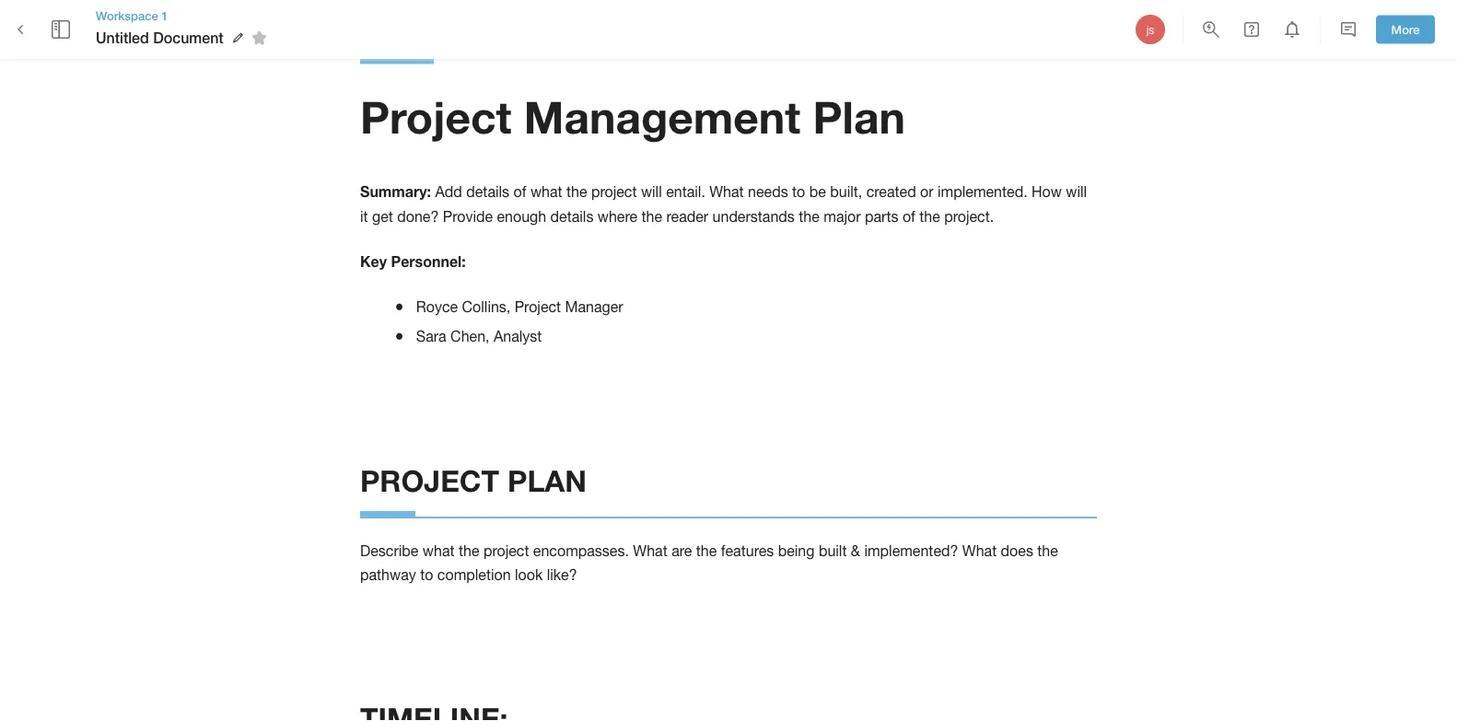 Task type: locate. For each thing, give the bounding box(es) containing it.
0 horizontal spatial to
[[420, 567, 434, 584]]

favorite image
[[249, 27, 271, 49]]

the
[[567, 184, 588, 201], [642, 208, 663, 225], [799, 208, 820, 225], [920, 208, 941, 225], [459, 543, 480, 560], [697, 543, 717, 560], [1038, 543, 1059, 560]]

1 horizontal spatial project
[[515, 299, 561, 316]]

details
[[467, 184, 510, 201], [551, 208, 594, 225]]

collins,
[[462, 299, 511, 316]]

what up understands
[[710, 184, 744, 201]]

0 horizontal spatial what
[[423, 543, 455, 560]]

understands
[[713, 208, 795, 225]]

what
[[531, 184, 563, 201], [423, 543, 455, 560]]

1 vertical spatial of
[[903, 208, 916, 225]]

parts
[[865, 208, 899, 225]]

0 vertical spatial what
[[531, 184, 563, 201]]

0 horizontal spatial project
[[484, 543, 529, 560]]

1 vertical spatial project
[[515, 299, 561, 316]]

provide
[[443, 208, 493, 225]]

plan
[[813, 91, 906, 144]]

document
[[153, 29, 224, 46]]

1 horizontal spatial what
[[710, 184, 744, 201]]

project plan
[[360, 464, 587, 499]]

1 vertical spatial project
[[484, 543, 529, 560]]

1 horizontal spatial of
[[903, 208, 916, 225]]

project inside add details of what the project will entail. what needs to be built, created or implemented. how will it get done? provide enough details where the reader understands the major parts of the project.
[[592, 184, 637, 201]]

key
[[360, 253, 387, 271]]

more
[[1392, 22, 1421, 37]]

0 vertical spatial project
[[592, 184, 637, 201]]

to inside describe what the project encompasses. what are the features being built & implemented? what does the pathway to completion look like?
[[420, 567, 434, 584]]

describe what the project encompasses. what are the features being built & implemented? what does the pathway to completion look like?
[[360, 543, 1063, 584]]

what
[[710, 184, 744, 201], [633, 543, 668, 560], [963, 543, 997, 560]]

0 horizontal spatial will
[[641, 184, 662, 201]]

1 horizontal spatial what
[[531, 184, 563, 201]]

management
[[524, 91, 801, 144]]

sara chen, analyst
[[416, 328, 542, 345]]

of right parts
[[903, 208, 916, 225]]

what inside add details of what the project will entail. what needs to be built, created or implemented. how will it get done? provide enough details where the reader understands the major parts of the project.
[[710, 184, 744, 201]]

0 vertical spatial details
[[467, 184, 510, 201]]

will left entail.
[[641, 184, 662, 201]]

project
[[592, 184, 637, 201], [484, 543, 529, 560]]

0 vertical spatial of
[[514, 184, 527, 201]]

project
[[360, 91, 512, 144], [515, 299, 561, 316]]

details up provide
[[467, 184, 510, 201]]

key personnel:
[[360, 253, 466, 271]]

what up the completion at the bottom left
[[423, 543, 455, 560]]

of
[[514, 184, 527, 201], [903, 208, 916, 225]]

untitled
[[96, 29, 149, 46]]

chen,
[[451, 328, 490, 345]]

1 horizontal spatial to
[[793, 184, 806, 201]]

0 vertical spatial to
[[793, 184, 806, 201]]

what inside add details of what the project will entail. what needs to be built, created or implemented. how will it get done? provide enough details where the reader understands the major parts of the project.
[[531, 184, 563, 201]]

project up add
[[360, 91, 512, 144]]

being
[[778, 543, 815, 560]]

are
[[672, 543, 692, 560]]

manager
[[565, 299, 624, 316]]

needs
[[748, 184, 789, 201]]

more button
[[1377, 15, 1436, 44]]

plan
[[508, 464, 587, 499]]

enough
[[497, 208, 547, 225]]

what up enough
[[531, 184, 563, 201]]

what left the does
[[963, 543, 997, 560]]

what inside describe what the project encompasses. what are the features being built & implemented? what does the pathway to completion look like?
[[423, 543, 455, 560]]

will
[[641, 184, 662, 201], [1067, 184, 1088, 201]]

will right how
[[1067, 184, 1088, 201]]

like?
[[547, 567, 577, 584]]

look
[[515, 567, 543, 584]]

to left be
[[793, 184, 806, 201]]

encompasses.
[[533, 543, 629, 560]]

project up look
[[484, 543, 529, 560]]

1 horizontal spatial details
[[551, 208, 594, 225]]

untitled document
[[96, 29, 224, 46]]

done?
[[397, 208, 439, 225]]

of up enough
[[514, 184, 527, 201]]

1
[[162, 8, 168, 22]]

project up where
[[592, 184, 637, 201]]

0 vertical spatial project
[[360, 91, 512, 144]]

to right pathway at left
[[420, 567, 434, 584]]

details left where
[[551, 208, 594, 225]]

to
[[793, 184, 806, 201], [420, 567, 434, 584]]

0 horizontal spatial what
[[633, 543, 668, 560]]

workspace
[[96, 8, 158, 22]]

sara
[[416, 328, 447, 345]]

1 horizontal spatial project
[[592, 184, 637, 201]]

project up analyst at the top of the page
[[515, 299, 561, 316]]

js
[[1147, 23, 1155, 36]]

0 horizontal spatial of
[[514, 184, 527, 201]]

1 vertical spatial details
[[551, 208, 594, 225]]

built,
[[831, 184, 863, 201]]

1 vertical spatial to
[[420, 567, 434, 584]]

workspace 1 link
[[96, 7, 273, 24]]

get
[[372, 208, 393, 225]]

1 horizontal spatial will
[[1067, 184, 1088, 201]]

1 vertical spatial what
[[423, 543, 455, 560]]

describe
[[360, 543, 419, 560]]

implemented.
[[938, 184, 1028, 201]]

project management plan
[[360, 91, 906, 144]]

what left the are
[[633, 543, 668, 560]]



Task type: vqa. For each thing, say whether or not it's contained in the screenshot.
PROJECT PLAN at the left bottom of the page
yes



Task type: describe. For each thing, give the bounding box(es) containing it.
royce collins, project manager
[[416, 299, 624, 316]]

project.
[[945, 208, 995, 225]]

1 will from the left
[[641, 184, 662, 201]]

0 horizontal spatial project
[[360, 91, 512, 144]]

where
[[598, 208, 638, 225]]

or
[[921, 184, 934, 201]]

2 horizontal spatial what
[[963, 543, 997, 560]]

js button
[[1134, 12, 1169, 47]]

it
[[360, 208, 368, 225]]

project
[[360, 464, 500, 499]]

workspace 1
[[96, 8, 168, 22]]

entail.
[[666, 184, 706, 201]]

add
[[435, 184, 462, 201]]

how
[[1032, 184, 1062, 201]]

add details of what the project will entail. what needs to be built, created or implemented. how will it get done? provide enough details where the reader understands the major parts of the project.
[[360, 184, 1092, 225]]

summary:
[[360, 183, 431, 201]]

built
[[819, 543, 847, 560]]

major
[[824, 208, 861, 225]]

features
[[721, 543, 774, 560]]

to inside add details of what the project will entail. what needs to be built, created or implemented. how will it get done? provide enough details where the reader understands the major parts of the project.
[[793, 184, 806, 201]]

0 horizontal spatial details
[[467, 184, 510, 201]]

implemented?
[[865, 543, 959, 560]]

reader
[[667, 208, 709, 225]]

analyst
[[494, 328, 542, 345]]

project inside describe what the project encompasses. what are the features being built & implemented? what does the pathway to completion look like?
[[484, 543, 529, 560]]

pathway
[[360, 567, 416, 584]]

2 will from the left
[[1067, 184, 1088, 201]]

does
[[1001, 543, 1034, 560]]

personnel:
[[391, 253, 466, 271]]

created
[[867, 184, 917, 201]]

be
[[810, 184, 827, 201]]

royce
[[416, 299, 458, 316]]

&
[[851, 543, 861, 560]]

completion
[[438, 567, 511, 584]]



